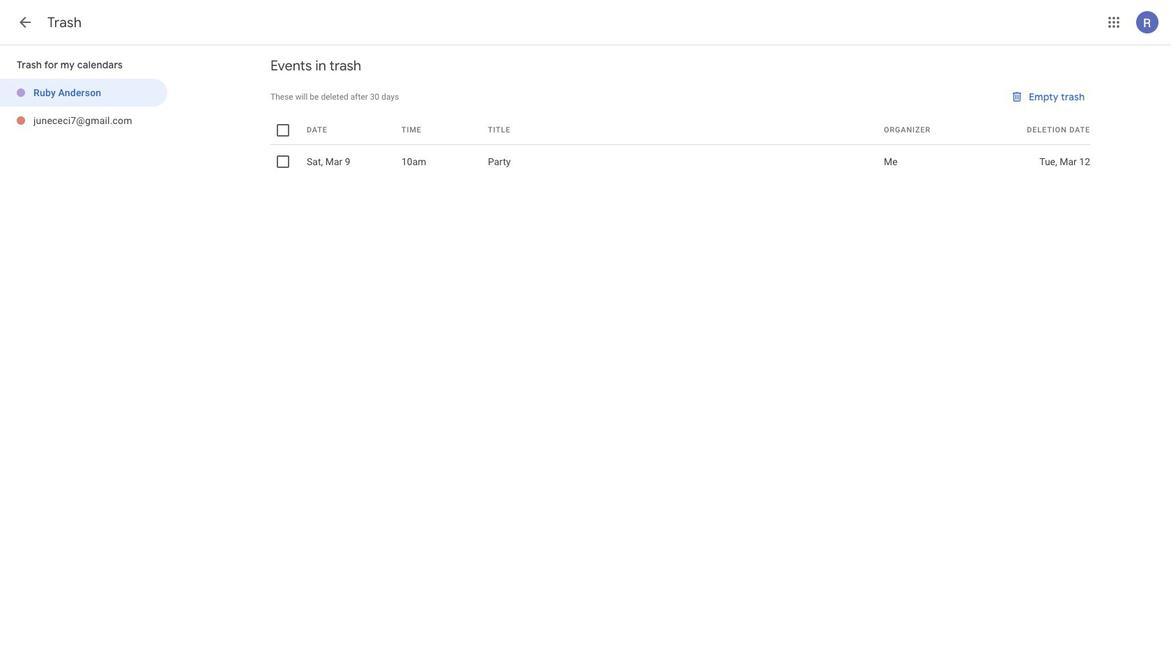 Task type: vqa. For each thing, say whether or not it's contained in the screenshot.
list item
yes



Task type: describe. For each thing, give the bounding box(es) containing it.
go back image
[[17, 14, 33, 31]]



Task type: locate. For each thing, give the bounding box(es) containing it.
list item
[[0, 79, 167, 107]]

heading
[[47, 14, 82, 31]]

list
[[0, 79, 167, 135]]



